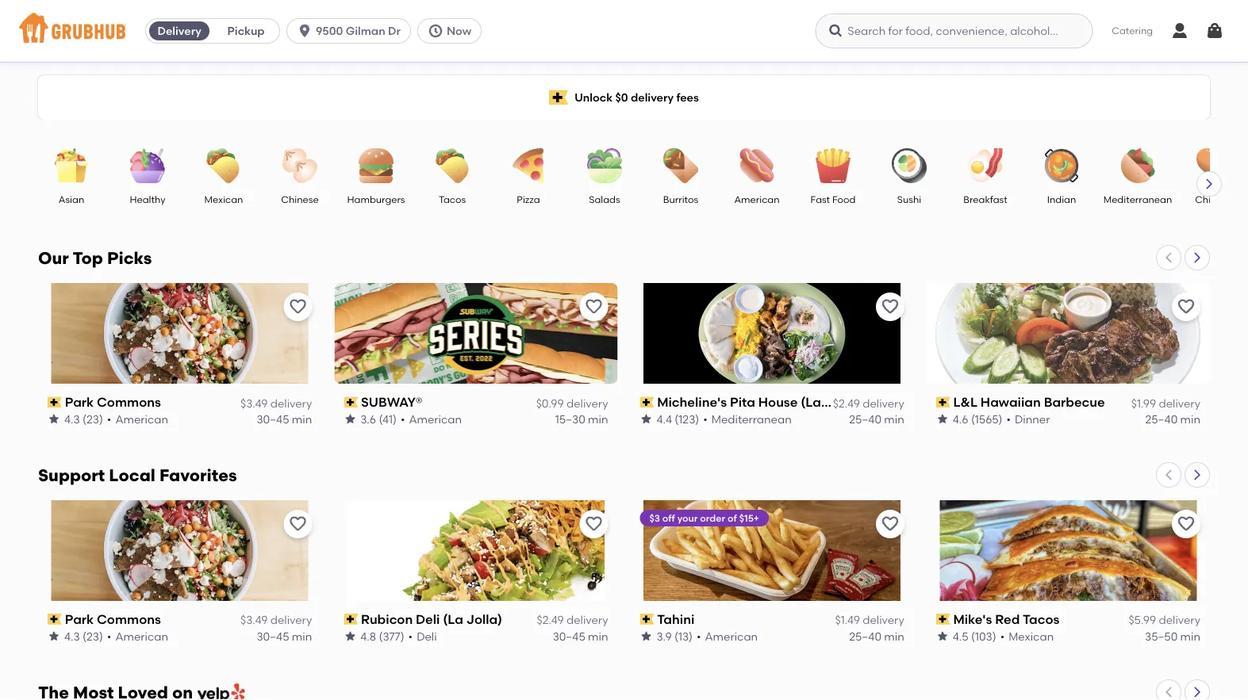 Task type: vqa. For each thing, say whether or not it's contained in the screenshot.


Task type: describe. For each thing, give the bounding box(es) containing it.
hawaiian
[[981, 395, 1041, 410]]

$2.49 for rubicon deli (la jolla)
[[537, 614, 564, 627]]

delivery for favorites park commons logo
[[270, 614, 312, 627]]

mediterranean image
[[1110, 148, 1166, 183]]

1 vertical spatial jolla)
[[466, 612, 502, 628]]

order
[[700, 513, 725, 524]]

$1.99 delivery
[[1131, 397, 1201, 410]]

30–45 min for support local favorites
[[257, 630, 312, 644]]

chinese
[[281, 194, 319, 205]]

$3.49 for support local favorites
[[240, 614, 268, 627]]

local
[[109, 466, 155, 486]]

$15+
[[739, 513, 760, 524]]

• for the subway® logo
[[401, 413, 405, 426]]

$1.49
[[835, 614, 860, 627]]

delivery for rubicon deli (la jolla) logo on the left
[[567, 614, 608, 627]]

fast food
[[811, 194, 856, 205]]

pickup
[[227, 24, 265, 38]]

delivery for the subway® logo
[[567, 397, 608, 410]]

4.5 (103)
[[953, 630, 996, 644]]

fast
[[811, 194, 830, 205]]

min for mike's red tacos logo
[[1181, 630, 1201, 644]]

3.9 (13)
[[657, 630, 693, 644]]

sushi image
[[882, 148, 937, 183]]

star icon image for subscription pass icon for l&l hawaiian barbecue
[[936, 413, 949, 426]]

save this restaurant image for mike's red tacos
[[1177, 515, 1196, 534]]

35–50
[[1145, 630, 1178, 644]]

indian
[[1047, 194, 1076, 205]]

caret right icon image for our top picks's caret left icon
[[1191, 252, 1204, 264]]

1 vertical spatial mediterranean
[[712, 413, 792, 426]]

save this restaurant image for rubicon deli (la jolla)
[[584, 515, 604, 534]]

deli for rubicon
[[416, 612, 440, 628]]

$3.49 for our top picks
[[240, 397, 268, 410]]

grubhub plus flag logo image
[[549, 90, 568, 105]]

$5.99 delivery
[[1129, 614, 1201, 627]]

• deli
[[408, 630, 437, 644]]

rubicon
[[361, 612, 413, 628]]

$3.49 delivery for favorites
[[240, 614, 312, 627]]

svg image inside 9500 gilman dr 'button'
[[297, 23, 313, 39]]

min left "4.8"
[[292, 630, 312, 644]]

star icon image for subscription pass icon associated with park commons
[[48, 413, 60, 426]]

30–45 for support local favorites
[[257, 630, 289, 644]]

subscription pass image for rubicon deli (la jolla)
[[344, 614, 358, 626]]

(41)
[[379, 413, 397, 426]]

micheline's pita house (la jolla) logo image
[[644, 283, 901, 384]]

healthy
[[130, 194, 166, 205]]

(23) for top
[[83, 413, 103, 426]]

tahini logo image
[[631, 501, 914, 601]]

now
[[447, 24, 472, 38]]

• dinner
[[1007, 413, 1050, 426]]

delivery for l&l hawaiian barbecue logo at the right
[[1159, 397, 1201, 410]]

3 caret left icon image from the top
[[1163, 686, 1175, 699]]

park commons for top
[[65, 395, 161, 410]]

25–40 for favorites
[[849, 630, 882, 644]]

micheline's pita house (la jolla)
[[657, 395, 860, 410]]

barbecue
[[1044, 395, 1105, 410]]

caret right icon image for 1st caret left icon from the bottom of the page
[[1191, 686, 1204, 699]]

salads
[[589, 194, 620, 205]]

healthy image
[[120, 148, 175, 183]]

min for rubicon deli (la jolla) logo on the left
[[588, 630, 608, 644]]

4.3 for support
[[64, 630, 80, 644]]

micheline's
[[657, 395, 727, 410]]

(1565)
[[971, 413, 1003, 426]]

catering
[[1112, 25, 1153, 36]]

delivery for mike's red tacos logo
[[1159, 614, 1201, 627]]

mike's red tacos
[[953, 612, 1060, 628]]

$0
[[615, 91, 628, 104]]

unlock $0 delivery fees
[[575, 91, 699, 104]]

pizza image
[[501, 148, 556, 183]]

3.9
[[657, 630, 672, 644]]

$3.49 delivery for picks
[[240, 397, 312, 410]]

chicken
[[1195, 194, 1233, 205]]

min for the subway® logo
[[588, 413, 608, 426]]

park for our
[[65, 395, 94, 410]]

min for micheline's pita house (la jolla) logo
[[884, 413, 905, 426]]

0 vertical spatial mexican
[[204, 194, 243, 205]]

$0.99 delivery
[[536, 397, 608, 410]]

red
[[995, 612, 1020, 628]]

35–50 min
[[1145, 630, 1201, 644]]

Search for food, convenience, alcohol... search field
[[815, 13, 1093, 48]]

park for support
[[65, 612, 94, 628]]

fees
[[676, 91, 699, 104]]

rubicon deli (la jolla)
[[361, 612, 502, 628]]

indian image
[[1034, 148, 1090, 183]]

subscription pass image for park commons
[[48, 397, 62, 408]]

15–30 min
[[555, 413, 608, 426]]

off
[[663, 513, 675, 524]]

star icon image for subscription pass image related to mike's red tacos
[[936, 631, 949, 643]]

1 horizontal spatial mexican
[[1009, 630, 1054, 644]]

star icon image for subscription pass image associated with rubicon deli (la jolla)
[[344, 631, 357, 643]]

25–40 min for support local favorites
[[849, 630, 905, 644]]

4.5
[[953, 630, 969, 644]]

(377)
[[379, 630, 404, 644]]

(23) for local
[[83, 630, 103, 644]]

$0.99
[[536, 397, 564, 410]]

l&l hawaiian barbecue
[[953, 395, 1105, 410]]

dr
[[388, 24, 401, 38]]

4.3 (23) for our
[[64, 413, 103, 426]]

salads image
[[577, 148, 633, 183]]

• for micheline's pita house (la jolla) logo
[[703, 413, 708, 426]]

0 vertical spatial mediterranean
[[1104, 194, 1172, 205]]

$1.49 delivery
[[835, 614, 905, 627]]

3.6 (41)
[[360, 413, 397, 426]]

fast food image
[[806, 148, 861, 183]]

(123)
[[675, 413, 699, 426]]

• mexican
[[1000, 630, 1054, 644]]

4.8
[[360, 630, 376, 644]]

support
[[38, 466, 105, 486]]

(103)
[[971, 630, 996, 644]]

caret right icon image for support local favorites's caret left icon
[[1191, 469, 1204, 482]]

chinese image
[[272, 148, 328, 183]]

svg image
[[1171, 21, 1190, 40]]

of
[[728, 513, 737, 524]]

• for mike's red tacos logo
[[1000, 630, 1005, 644]]

15–30
[[555, 413, 585, 426]]

hamburgers image
[[348, 148, 404, 183]]

star icon image for subscription pass image for park commons
[[48, 631, 60, 643]]

house
[[759, 395, 798, 410]]

gilman
[[346, 24, 385, 38]]

subscription pass image for park commons
[[48, 614, 62, 626]]



Task type: locate. For each thing, give the bounding box(es) containing it.
• american for subscription pass icon for subway®
[[401, 413, 462, 426]]

4.3 (23) for support
[[64, 630, 103, 644]]

min left 3.9
[[588, 630, 608, 644]]

4.3
[[64, 413, 80, 426], [64, 630, 80, 644]]

4.4
[[657, 413, 672, 426]]

min right the 35–50
[[1181, 630, 1201, 644]]

save this restaurant image for l&l hawaiian barbecue
[[1177, 298, 1196, 317]]

1 vertical spatial park commons logo image
[[38, 501, 322, 601]]

$3.49 delivery
[[240, 397, 312, 410], [240, 614, 312, 627]]

1 horizontal spatial $2.49 delivery
[[833, 397, 905, 410]]

0 vertical spatial 4.3
[[64, 413, 80, 426]]

4.6
[[953, 413, 969, 426]]

4.6 (1565)
[[953, 413, 1003, 426]]

1 vertical spatial (la
[[443, 612, 463, 628]]

3.6
[[360, 413, 376, 426]]

top
[[73, 248, 103, 269]]

2 caret left icon image from the top
[[1163, 469, 1175, 482]]

(23)
[[83, 413, 103, 426], [83, 630, 103, 644]]

deli up "• deli"
[[416, 612, 440, 628]]

4.3 (23)
[[64, 413, 103, 426], [64, 630, 103, 644]]

$3
[[650, 513, 660, 524]]

mexican down mexican image
[[204, 194, 243, 205]]

• american for subscription pass icon associated with park commons
[[107, 413, 168, 426]]

mike's red tacos logo image
[[927, 501, 1210, 601]]

star icon image for subscription pass icon corresponding to tahini
[[640, 631, 653, 643]]

1 $3.49 from the top
[[240, 397, 268, 410]]

min right 15–30
[[588, 413, 608, 426]]

$3.49
[[240, 397, 268, 410], [240, 614, 268, 627]]

1 vertical spatial park commons
[[65, 612, 161, 628]]

30–45
[[257, 413, 289, 426], [257, 630, 289, 644], [553, 630, 585, 644]]

mexican down red
[[1009, 630, 1054, 644]]

min down $1.99 delivery
[[1181, 413, 1201, 426]]

dinner
[[1015, 413, 1050, 426]]

american image
[[729, 148, 785, 183]]

0 vertical spatial deli
[[416, 612, 440, 628]]

burritos
[[663, 194, 699, 205]]

0 vertical spatial jolla)
[[824, 395, 860, 410]]

asian
[[59, 194, 84, 205]]

1 horizontal spatial save this restaurant image
[[881, 298, 900, 317]]

rubicon deli (la jolla) logo image
[[347, 501, 605, 601]]

park commons logo image for picks
[[38, 283, 322, 384]]

min left 4.6
[[884, 413, 905, 426]]

1 vertical spatial (23)
[[83, 630, 103, 644]]

0 vertical spatial park commons
[[65, 395, 161, 410]]

svg image
[[1205, 21, 1225, 40], [297, 23, 313, 39], [428, 23, 444, 39], [828, 23, 844, 39]]

delivery
[[157, 24, 201, 38]]

$2.49 delivery for micheline's pita house (la jolla)
[[833, 397, 905, 410]]

subscription pass image for l&l hawaiian barbecue
[[936, 397, 950, 408]]

(13)
[[675, 630, 693, 644]]

park commons for local
[[65, 612, 161, 628]]

2 horizontal spatial save this restaurant image
[[1177, 515, 1196, 534]]

25–40 min for our top picks
[[849, 413, 905, 426]]

tacos
[[439, 194, 466, 205], [1023, 612, 1060, 628]]

caret right icon image down 35–50 min
[[1191, 686, 1204, 699]]

park commons logo image
[[38, 283, 322, 384], [38, 501, 322, 601]]

0 horizontal spatial jolla)
[[466, 612, 502, 628]]

1 4.3 from the top
[[64, 413, 80, 426]]

4.3 for our
[[64, 413, 80, 426]]

1 vertical spatial caret left icon image
[[1163, 469, 1175, 482]]

subscription pass image for subway®
[[344, 397, 358, 408]]

burritos image
[[653, 148, 709, 183]]

caret left icon image for our top picks
[[1163, 252, 1175, 264]]

1 commons from the top
[[97, 395, 161, 410]]

9500 gilman dr
[[316, 24, 401, 38]]

• american for subscription pass icon corresponding to tahini
[[697, 630, 758, 644]]

1 horizontal spatial $2.49
[[833, 397, 860, 410]]

delivery button
[[146, 18, 213, 44]]

picks
[[107, 248, 152, 269]]

caret right icon image down chicken on the top
[[1191, 252, 1204, 264]]

subscription pass image
[[640, 397, 654, 408], [48, 614, 62, 626], [344, 614, 358, 626], [936, 614, 950, 626]]

deli down rubicon deli (la jolla)
[[417, 630, 437, 644]]

0 vertical spatial park commons logo image
[[38, 283, 322, 384]]

0 horizontal spatial (la
[[443, 612, 463, 628]]

1 park commons logo image from the top
[[38, 283, 322, 384]]

1 horizontal spatial jolla)
[[824, 395, 860, 410]]

save this restaurant image for subway®
[[584, 298, 604, 317]]

save this restaurant image
[[288, 298, 307, 317], [584, 298, 604, 317], [1177, 298, 1196, 317], [584, 515, 604, 534], [881, 515, 900, 534]]

1 horizontal spatial tacos
[[1023, 612, 1060, 628]]

subscription pass image for mike's red tacos
[[936, 614, 950, 626]]

1 (23) from the top
[[83, 413, 103, 426]]

1 vertical spatial $2.49
[[537, 614, 564, 627]]

subscription pass image left l&l
[[936, 397, 950, 408]]

0 vertical spatial commons
[[97, 395, 161, 410]]

american
[[734, 194, 780, 205], [115, 413, 168, 426], [409, 413, 462, 426], [115, 630, 168, 644], [705, 630, 758, 644]]

0 horizontal spatial mediterranean
[[712, 413, 792, 426]]

• for rubicon deli (la jolla) logo on the left
[[408, 630, 413, 644]]

breakfast
[[964, 194, 1008, 205]]

subway®
[[361, 395, 422, 410]]

hamburgers
[[347, 194, 405, 205]]

0 horizontal spatial mexican
[[204, 194, 243, 205]]

your
[[678, 513, 698, 524]]

1 4.3 (23) from the top
[[64, 413, 103, 426]]

delivery
[[631, 91, 674, 104], [270, 397, 312, 410], [567, 397, 608, 410], [863, 397, 905, 410], [1159, 397, 1201, 410], [270, 614, 312, 627], [567, 614, 608, 627], [863, 614, 905, 627], [1159, 614, 1201, 627]]

commons for local
[[97, 612, 161, 628]]

1 vertical spatial mexican
[[1009, 630, 1054, 644]]

2 park commons logo image from the top
[[38, 501, 322, 601]]

min
[[292, 413, 312, 426], [588, 413, 608, 426], [884, 413, 905, 426], [1181, 413, 1201, 426], [292, 630, 312, 644], [588, 630, 608, 644], [884, 630, 905, 644], [1181, 630, 1201, 644]]

park
[[65, 395, 94, 410], [65, 612, 94, 628]]

$1.99
[[1131, 397, 1156, 410]]

2 park from the top
[[65, 612, 94, 628]]

0 horizontal spatial save this restaurant image
[[288, 515, 307, 534]]

mexican
[[204, 194, 243, 205], [1009, 630, 1054, 644]]

0 vertical spatial 4.3 (23)
[[64, 413, 103, 426]]

sushi
[[897, 194, 922, 205]]

l&l hawaiian barbecue logo image
[[927, 283, 1210, 384]]

commons
[[97, 395, 161, 410], [97, 612, 161, 628]]

25–40 for picks
[[849, 413, 882, 426]]

mediterranean down mediterranean image at the right top
[[1104, 194, 1172, 205]]

star icon image
[[48, 413, 60, 426], [344, 413, 357, 426], [640, 413, 653, 426], [936, 413, 949, 426], [48, 631, 60, 643], [344, 631, 357, 643], [640, 631, 653, 643], [936, 631, 949, 643]]

1 vertical spatial commons
[[97, 612, 161, 628]]

unlock
[[575, 91, 613, 104]]

4.4 (123)
[[657, 413, 699, 426]]

$5.99
[[1129, 614, 1156, 627]]

subway® logo image
[[334, 283, 618, 384]]

save this restaurant image
[[881, 298, 900, 317], [288, 515, 307, 534], [1177, 515, 1196, 534]]

pickup button
[[213, 18, 279, 44]]

subscription pass image for tahini
[[640, 614, 654, 626]]

0 vertical spatial caret left icon image
[[1163, 252, 1175, 264]]

delivery for tahini logo
[[863, 614, 905, 627]]

commons for top
[[97, 395, 161, 410]]

1 vertical spatial $3.49
[[240, 614, 268, 627]]

0 vertical spatial tacos
[[439, 194, 466, 205]]

min for l&l hawaiian barbecue logo at the right
[[1181, 413, 1201, 426]]

$3 off your order of $15+
[[650, 513, 760, 524]]

• for tahini logo
[[697, 630, 701, 644]]

save this restaurant image for park commons
[[288, 515, 307, 534]]

1 park from the top
[[65, 395, 94, 410]]

• american
[[107, 413, 168, 426], [401, 413, 462, 426], [107, 630, 168, 644], [697, 630, 758, 644]]

0 horizontal spatial $2.49 delivery
[[537, 614, 608, 627]]

0 vertical spatial (23)
[[83, 413, 103, 426]]

caret right icon image up chicken on the top
[[1203, 178, 1216, 190]]

(la right house
[[801, 395, 821, 410]]

caret right icon image down $1.99 delivery
[[1191, 469, 1204, 482]]

catering button
[[1101, 13, 1164, 49]]

park commons logo image for favorites
[[38, 501, 322, 601]]

favorites
[[159, 466, 237, 486]]

subscription pass image
[[48, 397, 62, 408], [344, 397, 358, 408], [936, 397, 950, 408], [640, 614, 654, 626]]

2 $3.49 from the top
[[240, 614, 268, 627]]

0 horizontal spatial $2.49
[[537, 614, 564, 627]]

jolla) down rubicon deli (la jolla) logo on the left
[[466, 612, 502, 628]]

0 vertical spatial (la
[[801, 395, 821, 410]]

breakfast image
[[958, 148, 1013, 183]]

2 vertical spatial caret left icon image
[[1163, 686, 1175, 699]]

save this restaurant image for park commons
[[288, 298, 307, 317]]

main navigation navigation
[[0, 0, 1248, 62]]

min left "3.6"
[[292, 413, 312, 426]]

25–40
[[849, 413, 882, 426], [1146, 413, 1178, 426], [849, 630, 882, 644]]

2 4.3 from the top
[[64, 630, 80, 644]]

mike's
[[953, 612, 992, 628]]

0 vertical spatial $2.49 delivery
[[833, 397, 905, 410]]

0 vertical spatial park
[[65, 395, 94, 410]]

tacos down tacos image at the left top of the page
[[439, 194, 466, 205]]

subscription pass image up support
[[48, 397, 62, 408]]

save this restaurant image for micheline's pita house (la jolla)
[[881, 298, 900, 317]]

subscription pass image for micheline's pita house (la jolla)
[[640, 397, 654, 408]]

(la right "rubicon"
[[443, 612, 463, 628]]

1 caret left icon image from the top
[[1163, 252, 1175, 264]]

our top picks
[[38, 248, 152, 269]]

jolla)
[[824, 395, 860, 410], [466, 612, 502, 628]]

0 vertical spatial $3.49 delivery
[[240, 397, 312, 410]]

$2.49 delivery for rubicon deli (la jolla)
[[537, 614, 608, 627]]

1 horizontal spatial mediterranean
[[1104, 194, 1172, 205]]

1 vertical spatial park
[[65, 612, 94, 628]]

30–45 for our top picks
[[257, 413, 289, 426]]

1 vertical spatial $2.49 delivery
[[537, 614, 608, 627]]

4.8 (377)
[[360, 630, 404, 644]]

• american for subscription pass image for park commons
[[107, 630, 168, 644]]

9500 gilman dr button
[[287, 18, 417, 44]]

tahini
[[657, 612, 695, 628]]

1 $3.49 delivery from the top
[[240, 397, 312, 410]]

$2.49 for micheline's pita house (la jolla)
[[833, 397, 860, 410]]

0 vertical spatial $2.49
[[833, 397, 860, 410]]

2 park commons from the top
[[65, 612, 161, 628]]

subscription pass image left 'tahini'
[[640, 614, 654, 626]]

1 vertical spatial tacos
[[1023, 612, 1060, 628]]

star icon image for micheline's pita house (la jolla) subscription pass image
[[640, 413, 653, 426]]

deli for •
[[417, 630, 437, 644]]

pizza
[[517, 194, 540, 205]]

deli
[[416, 612, 440, 628], [417, 630, 437, 644]]

svg image inside now button
[[428, 23, 444, 39]]

• mediterranean
[[703, 413, 792, 426]]

jolla) right house
[[824, 395, 860, 410]]

subscription pass image left subway® on the bottom left of the page
[[344, 397, 358, 408]]

mexican image
[[196, 148, 252, 183]]

pita
[[730, 395, 755, 410]]

food
[[833, 194, 856, 205]]

• for l&l hawaiian barbecue logo at the right
[[1007, 413, 1011, 426]]

star icon image for subscription pass icon for subway®
[[344, 413, 357, 426]]

9500
[[316, 24, 343, 38]]

asian image
[[44, 148, 99, 183]]

1 vertical spatial $3.49 delivery
[[240, 614, 312, 627]]

2 $3.49 delivery from the top
[[240, 614, 312, 627]]

2 (23) from the top
[[83, 630, 103, 644]]

min down $1.49 delivery
[[884, 630, 905, 644]]

0 horizontal spatial tacos
[[439, 194, 466, 205]]

1 vertical spatial deli
[[417, 630, 437, 644]]

1 park commons from the top
[[65, 395, 161, 410]]

our
[[38, 248, 69, 269]]

now button
[[417, 18, 488, 44]]

tacos up • mexican
[[1023, 612, 1060, 628]]

caret right icon image
[[1203, 178, 1216, 190], [1191, 252, 1204, 264], [1191, 469, 1204, 482], [1191, 686, 1204, 699]]

2 commons from the top
[[97, 612, 161, 628]]

save this restaurant button
[[284, 293, 312, 321], [580, 293, 608, 321], [876, 293, 905, 321], [1172, 293, 1201, 321], [284, 510, 312, 539], [580, 510, 608, 539], [876, 510, 905, 539], [1172, 510, 1201, 539]]

mediterranean down micheline's pita house (la jolla)
[[712, 413, 792, 426]]

1 horizontal spatial (la
[[801, 395, 821, 410]]

delivery for micheline's pita house (la jolla) logo
[[863, 397, 905, 410]]

caret left icon image for support local favorites
[[1163, 469, 1175, 482]]

delivery for park commons logo corresponding to picks
[[270, 397, 312, 410]]

mediterranean
[[1104, 194, 1172, 205], [712, 413, 792, 426]]

tacos image
[[425, 148, 480, 183]]

0 vertical spatial $3.49
[[240, 397, 268, 410]]

30–45 min for our top picks
[[257, 413, 312, 426]]

caret left icon image
[[1163, 252, 1175, 264], [1163, 469, 1175, 482], [1163, 686, 1175, 699]]

l&l
[[953, 395, 978, 410]]

1 vertical spatial 4.3 (23)
[[64, 630, 103, 644]]

min for tahini logo
[[884, 630, 905, 644]]

1 vertical spatial 4.3
[[64, 630, 80, 644]]

support local favorites
[[38, 466, 237, 486]]

2 4.3 (23) from the top
[[64, 630, 103, 644]]



